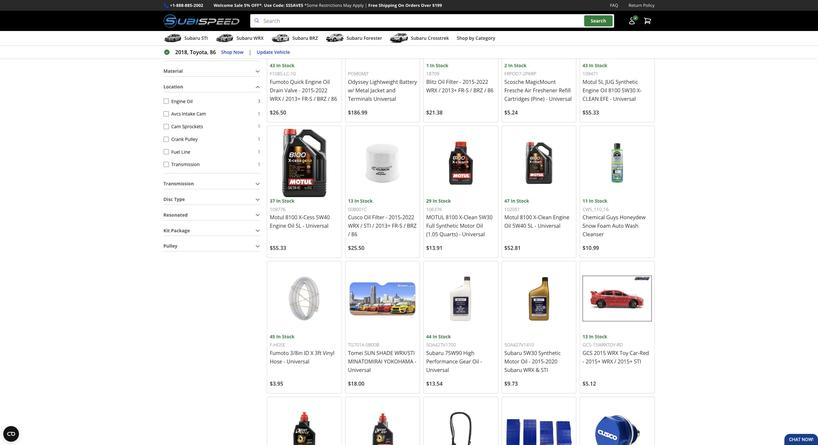 Task type: locate. For each thing, give the bounding box(es) containing it.
s inside 1 in stock 18709 blitz oil filter - 2015-2022 wrx / 2013+ fr-s / brz / 86
[[466, 87, 469, 94]]

8100 for motul 8100 x-clean 5w30 full synthetic motor oil (1.05 quarts) - universal
[[446, 214, 458, 221]]

13 up the gcs-
[[583, 334, 588, 340]]

vinyl
[[323, 350, 334, 357]]

stock inside the 45 in stock f-hose fumoto 3/8in id x 3ft vinyl hose - universal
[[282, 334, 295, 340]]

stock up 109471
[[595, 62, 607, 69]]

2 horizontal spatial 2022
[[476, 78, 488, 86]]

0 horizontal spatial clean
[[464, 214, 477, 221]]

2 horizontal spatial synthetic
[[616, 78, 638, 86]]

stock up soa427v1700
[[438, 334, 451, 340]]

wrx down rd
[[607, 350, 618, 357]]

subaru
[[184, 35, 200, 41], [237, 35, 252, 41], [292, 35, 308, 41], [347, 35, 362, 41], [411, 35, 427, 41], [426, 350, 444, 357], [504, 350, 522, 357], [504, 367, 522, 374]]

1 vertical spatial 5w30
[[479, 214, 493, 221]]

5l for motul 8100 x-cess 5w40 engine oil 5l - universal
[[296, 223, 301, 230]]

0 horizontal spatial 13
[[348, 198, 353, 204]]

odyssey
[[348, 78, 368, 86]]

stock inside the 29 in stock 106376 motul 8100 x-clean 5w30 full synthetic motor oil (1.05 quarts) - universal
[[438, 198, 451, 204]]

in up f108s-
[[276, 62, 281, 69]]

scosche strikeline 3 foot usb-c cable-black - universal image
[[426, 400, 495, 445]]

(pine)
[[531, 95, 545, 103]]

| right the now
[[249, 49, 252, 56]]

1 horizontal spatial 5w30
[[523, 350, 537, 357]]

43 up 109471
[[583, 62, 588, 69]]

13 for cusco
[[348, 198, 353, 204]]

motul down the 102051
[[504, 214, 519, 221]]

x- inside 37 in stock 109776 motul 8100 x-cess 5w40 engine oil 5l - universal
[[299, 214, 303, 221]]

synthetic right jug
[[616, 78, 638, 86]]

in up 109471
[[589, 62, 594, 69]]

engine inside 37 in stock 109776 motul 8100 x-cess 5w40 engine oil 5l - universal
[[270, 223, 286, 230]]

1 for fuel line
[[258, 149, 260, 155]]

Crank Pulley button
[[163, 137, 169, 142]]

stock up cws_110_16
[[595, 198, 607, 204]]

subaru forester button
[[326, 32, 382, 45]]

stock inside 44 in stock soa427v1700 subaru 75w90 high performance gear oil - universal
[[438, 334, 451, 340]]

86 right toyota,
[[210, 49, 216, 56]]

1 for cam sprockets
[[258, 123, 260, 129]]

1 for avcs intake cam
[[258, 111, 260, 117]]

crank
[[171, 136, 184, 142]]

2pkrp
[[523, 71, 536, 77]]

0 horizontal spatial 5l
[[296, 223, 301, 230]]

tomei sun shade wrx/sti minatomirai yokohama - universal image
[[348, 264, 417, 333]]

1 fumoto from the top
[[270, 78, 289, 86]]

1 horizontal spatial clean
[[538, 214, 552, 221]]

shop inside shop by category dropdown button
[[457, 35, 468, 41]]

1 vertical spatial synthetic
[[436, 223, 459, 230]]

1 horizontal spatial shop
[[457, 35, 468, 41]]

shop inside shop now link
[[221, 49, 232, 55]]

stock up 15wrxtoy-
[[595, 334, 607, 340]]

f108s-
[[270, 71, 284, 77]]

- inside the 29 in stock 106376 motul 8100 x-clean 5w30 full synthetic motor oil (1.05 quarts) - universal
[[459, 231, 461, 238]]

motul down 109471
[[583, 78, 597, 86]]

over
[[421, 2, 431, 8]]

2022 inside 1 in stock 18709 blitz oil filter - 2015-2022 wrx / 2013+ fr-s / brz / 86
[[476, 78, 488, 86]]

0 horizontal spatial filter
[[372, 214, 384, 221]]

$9.73
[[504, 380, 518, 388]]

motul down 109776
[[270, 214, 284, 221]]

stock up frpod7-
[[514, 62, 526, 69]]

1 vertical spatial fumoto
[[270, 350, 289, 357]]

0 horizontal spatial |
[[249, 49, 252, 56]]

in inside 1 in stock 18709 blitz oil filter - 2015-2022 wrx / 2013+ fr-s / brz / 86
[[430, 62, 435, 69]]

109776
[[270, 206, 286, 213]]

sti down 'car-'
[[634, 358, 641, 365]]

a subaru crosstrek thumbnail image image
[[390, 33, 408, 43]]

rating
[[202, 52, 217, 59]]

x- inside 43 in stock 109471 motul 5l jug synthetic engine oil 8100 5w30 x- clean efe - universal
[[637, 87, 642, 94]]

2 vertical spatial 2022
[[402, 214, 414, 221]]

sti down "00b001c"
[[364, 223, 371, 230]]

wrx inside 13 in stock 00b001c cusco oil filter - 2015-2022 wrx / sti / 2013+ fr-s / brz / 86
[[348, 223, 359, 230]]

in inside 47 in stock 102051 motul 8100 x-clean engine oil 5w40 5l - universal
[[511, 198, 515, 204]]

engine right the quick
[[305, 78, 322, 86]]

policy
[[643, 2, 655, 8]]

transmission
[[171, 161, 200, 168], [163, 181, 194, 187]]

motor inside soa427v1410 subaru 5w30 synthetic motor oil - 2015-2020 subaru wrx & sti
[[504, 358, 519, 365]]

1 horizontal spatial 5w40
[[513, 223, 526, 230]]

0 horizontal spatial $55.33
[[270, 245, 286, 252]]

2015-
[[463, 78, 476, 86], [302, 87, 315, 94], [389, 214, 402, 221], [532, 358, 546, 365]]

- inside soa427v1410 subaru 5w30 synthetic motor oil - 2015-2020 subaru wrx & sti
[[529, 358, 531, 365]]

sssave5
[[286, 2, 303, 8]]

in right 2
[[508, 62, 513, 69]]

1 vertical spatial shop
[[221, 49, 232, 55]]

2 vertical spatial fr-
[[392, 223, 399, 230]]

1 vertical spatial s
[[309, 95, 312, 103]]

1 vertical spatial 2013+
[[286, 95, 301, 103]]

0 horizontal spatial 2015+
[[586, 358, 601, 365]]

button image
[[628, 17, 636, 25]]

subaru left crosstrek
[[411, 35, 427, 41]]

1 horizontal spatial motul
[[504, 214, 519, 221]]

engine up clean
[[583, 87, 599, 94]]

1 horizontal spatial |
[[365, 2, 367, 8]]

wrx up the update
[[254, 35, 264, 41]]

13
[[348, 198, 353, 204], [583, 334, 588, 340]]

in for scosche magicmount fresche air freshener refill cartridges (pine) - universal
[[508, 62, 513, 69]]

now
[[233, 49, 243, 55]]

11 in stock cws_110_16 chemical guys honeydew snow foam auto wash cleanser
[[583, 198, 646, 238]]

stock up "00b001c"
[[360, 198, 373, 204]]

0 horizontal spatial motor
[[460, 223, 475, 230]]

1 horizontal spatial synthetic
[[538, 350, 561, 357]]

13 up "00b001c"
[[348, 198, 353, 204]]

0 horizontal spatial s
[[309, 95, 312, 103]]

$55.33 for motul 5l jug synthetic engine oil 8100 5w30 x- clean efe - universal
[[583, 109, 599, 116]]

stock inside 43 in stock f108s-lc-10 fumoto quick engine oil drain valve - 2015-2022 wrx / 2013+ fr-s / brz / 86
[[282, 62, 295, 69]]

a subaru wrx thumbnail image image
[[216, 33, 234, 43]]

1 horizontal spatial filter
[[446, 78, 458, 86]]

5l inside 37 in stock 109776 motul 8100 x-cess 5w40 engine oil 5l - universal
[[296, 223, 301, 230]]

1 horizontal spatial 43
[[583, 62, 588, 69]]

0 vertical spatial s
[[466, 87, 469, 94]]

888-
[[176, 2, 185, 8]]

sti right &
[[541, 367, 548, 374]]

1 horizontal spatial 5l
[[528, 223, 533, 230]]

2022 left scosche
[[476, 78, 488, 86]]

refill
[[559, 87, 571, 94]]

in for subaru 75w90 high performance gear oil - universal
[[433, 334, 437, 340]]

0 horizontal spatial shop
[[221, 49, 232, 55]]

motul for motul 8100 x-clean engine oil 5w40 5l - universal
[[504, 214, 519, 221]]

stock inside 37 in stock 109776 motul 8100 x-cess 5w40 engine oil 5l - universal
[[282, 198, 295, 204]]

cleanser
[[583, 231, 604, 238]]

engine for motul 8100 x-clean engine oil 5w40 5l - universal
[[553, 214, 569, 221]]

filter right blitz
[[446, 78, 458, 86]]

stock inside 43 in stock 109471 motul 5l jug synthetic engine oil 8100 5w30 x- clean efe - universal
[[595, 62, 607, 69]]

1 vertical spatial 2022
[[315, 87, 327, 94]]

43 inside 43 in stock 109471 motul 5l jug synthetic engine oil 8100 5w30 x- clean efe - universal
[[583, 62, 588, 69]]

in up the gcs-
[[589, 334, 594, 340]]

0 vertical spatial motor
[[460, 223, 475, 230]]

2013+ inside 1 in stock 18709 blitz oil filter - 2015-2022 wrx / 2013+ fr-s / brz / 86
[[442, 87, 457, 94]]

subaru 5w30 synthetic motor oil - 2015-2020 subaru wrx & sti image
[[504, 264, 574, 333]]

8100 right motul
[[446, 214, 458, 221]]

may
[[343, 2, 352, 8]]

toy
[[620, 350, 628, 357]]

- inside 43 in stock 109471 motul 5l jug synthetic engine oil 8100 5w30 x- clean efe - universal
[[610, 95, 612, 103]]

shop for shop now
[[221, 49, 232, 55]]

subaru 75w90 high performance gear oil - universal image
[[426, 264, 495, 333]]

motul inside 43 in stock 109471 motul 5l jug synthetic engine oil 8100 5w30 x- clean efe - universal
[[583, 78, 597, 86]]

0 vertical spatial 2013+
[[442, 87, 457, 94]]

in inside 11 in stock cws_110_16 chemical guys honeydew snow foam auto wash cleanser
[[589, 198, 594, 204]]

oil inside soa427v1410 subaru 5w30 synthetic motor oil - 2015-2020 subaru wrx & sti
[[521, 358, 528, 365]]

2022 for cusco oil filter - 2015-2022 wrx / sti / 2013+ fr-s / brz / 86
[[402, 214, 414, 221]]

0 horizontal spatial 2022
[[315, 87, 327, 94]]

5w30 inside the 29 in stock 106376 motul 8100 x-clean 5w30 full synthetic motor oil (1.05 quarts) - universal
[[479, 214, 493, 221]]

transmission down line
[[171, 161, 200, 168]]

hose
[[274, 342, 285, 348]]

1 horizontal spatial cam
[[196, 111, 206, 117]]

- inside the 45 in stock f-hose fumoto 3/8in id x 3ft vinyl hose - universal
[[284, 358, 285, 365]]

in
[[276, 62, 281, 69], [430, 62, 435, 69], [508, 62, 513, 69], [589, 62, 594, 69], [276, 198, 281, 204], [354, 198, 359, 204], [433, 198, 437, 204], [511, 198, 515, 204], [589, 198, 594, 204], [276, 334, 281, 340], [433, 334, 437, 340], [589, 334, 594, 340]]

1 vertical spatial |
[[249, 49, 252, 56]]

in right 44
[[433, 334, 437, 340]]

motul for motul 5l jug synthetic engine oil 8100 5w30 x- clean efe - universal
[[583, 78, 597, 86]]

0 vertical spatial shop
[[457, 35, 468, 41]]

in up 18709
[[430, 62, 435, 69]]

2 horizontal spatial 5w30
[[622, 87, 636, 94]]

2 horizontal spatial 5l
[[598, 78, 604, 86]]

soa427v1700
[[426, 342, 456, 348]]

13 inside the 13 in stock gcs-15wrxtoy-rd gcs 2015 wrx toy car-red - 2015+ wrx / 2015+ sti
[[583, 334, 588, 340]]

5l inside 43 in stock 109471 motul 5l jug synthetic engine oil 8100 5w30 x- clean efe - universal
[[598, 78, 604, 86]]

synthetic inside 43 in stock 109471 motul 5l jug synthetic engine oil 8100 5w30 x- clean efe - universal
[[616, 78, 638, 86]]

stock for chemical guys honeydew snow foam auto wash cleanser
[[595, 198, 607, 204]]

resonated
[[163, 212, 188, 218]]

tg701a-sb00b tomei sun shade wrx/sti minatomirai yokohama - universal
[[348, 342, 416, 374]]

1 horizontal spatial s
[[399, 223, 402, 230]]

| left free
[[365, 2, 367, 8]]

8100 down 109776
[[285, 214, 297, 221]]

stock inside the 13 in stock gcs-15wrxtoy-rd gcs 2015 wrx toy car-red - 2015+ wrx / 2015+ sti
[[595, 334, 607, 340]]

motul inside 37 in stock 109776 motul 8100 x-cess 5w40 engine oil 5l - universal
[[270, 214, 284, 221]]

in inside 43 in stock 109471 motul 5l jug synthetic engine oil 8100 5w30 x- clean efe - universal
[[589, 62, 594, 69]]

subaru up "$9.73"
[[504, 367, 522, 374]]

subaru brz button
[[271, 32, 318, 45]]

8100 for motul 8100 x-cess 5w40 engine oil 5l - universal
[[285, 214, 297, 221]]

43 in stock f108s-lc-10 fumoto quick engine oil drain valve - 2015-2022 wrx / 2013+ fr-s / brz / 86
[[270, 62, 337, 103]]

filter right cusco
[[372, 214, 384, 221]]

filter
[[446, 78, 458, 86], [372, 214, 384, 221]]

forester
[[364, 35, 382, 41]]

1 vertical spatial 13
[[583, 334, 588, 340]]

stock up hose
[[282, 334, 295, 340]]

8100 down jug
[[608, 87, 620, 94]]

11
[[583, 198, 588, 204]]

stock up the 102051
[[517, 198, 529, 204]]

cusco jack assist ramp set - universal image
[[504, 400, 574, 445]]

in up "00b001c"
[[354, 198, 359, 204]]

1 vertical spatial fr-
[[302, 95, 309, 103]]

2 horizontal spatial s
[[466, 87, 469, 94]]

in for gcs 2015 wrx toy car-red - 2015+ wrx / 2015+ sti
[[589, 334, 594, 340]]

1 clean from the left
[[464, 214, 477, 221]]

(1.05
[[426, 231, 438, 238]]

sun
[[365, 350, 375, 357]]

1 inside 1 in stock 18709 blitz oil filter - 2015-2022 wrx / 2013+ fr-s / brz / 86
[[426, 62, 429, 69]]

fumoto down f108s-
[[270, 78, 289, 86]]

shop left by
[[457, 35, 468, 41]]

odyssey lightweight battery w/ metal jacket and terminals universal image
[[348, 0, 417, 62]]

5w30 inside 43 in stock 109471 motul 5l jug synthetic engine oil 8100 5w30 x- clean efe - universal
[[622, 87, 636, 94]]

faq
[[610, 2, 618, 8]]

5w40 right cess
[[316, 214, 330, 221]]

engine down 109776
[[270, 223, 286, 230]]

37 in stock 109776 motul 8100 x-cess 5w40 engine oil 5l - universal
[[270, 198, 330, 230]]

86 left terminals
[[331, 95, 337, 103]]

0 vertical spatial cam
[[196, 111, 206, 117]]

synthetic
[[616, 78, 638, 86], [436, 223, 459, 230], [538, 350, 561, 357]]

2022 inside 13 in stock 00b001c cusco oil filter - 2015-2022 wrx / sti / 2013+ fr-s / brz / 86
[[402, 214, 414, 221]]

stock for motul 8100 x-clean 5w30 full synthetic motor oil (1.05 quarts) - universal
[[438, 198, 451, 204]]

clean inside 47 in stock 102051 motul 8100 x-clean engine oil 5w40 5l - universal
[[538, 214, 552, 221]]

universal inside 2 in stock frpod7-2pkrp scosche magicmount fresche air freshener refill cartridges (pine) - universal
[[549, 95, 572, 103]]

43 up f108s-
[[270, 62, 275, 69]]

x- for motul 8100 x-cess 5w40 engine oil 5l - universal
[[299, 214, 303, 221]]

0 vertical spatial |
[[365, 2, 367, 8]]

Transmission button
[[163, 162, 169, 167]]

wrx down drain
[[270, 95, 281, 103]]

86 up $25.50
[[351, 231, 357, 238]]

0 vertical spatial 2022
[[476, 78, 488, 86]]

subaru forester
[[347, 35, 382, 41]]

synthetic up 2020
[[538, 350, 561, 357]]

stock inside 11 in stock cws_110_16 chemical guys honeydew snow foam auto wash cleanser
[[595, 198, 607, 204]]

2 vertical spatial synthetic
[[538, 350, 561, 357]]

stock inside 13 in stock 00b001c cusco oil filter - 2015-2022 wrx / sti / 2013+ fr-s / brz / 86
[[360, 198, 373, 204]]

engine left 'chemical'
[[553, 214, 569, 221]]

0 vertical spatial 13
[[348, 198, 353, 204]]

- inside 44 in stock soa427v1700 subaru 75w90 high performance gear oil - universal
[[480, 358, 482, 365]]

2 vertical spatial 5w30
[[523, 350, 537, 357]]

1 vertical spatial motor
[[504, 358, 519, 365]]

1 vertical spatial $55.33
[[270, 245, 286, 252]]

1 horizontal spatial 2013+
[[376, 223, 391, 230]]

shop left the now
[[221, 49, 232, 55]]

2015
[[594, 350, 606, 357]]

0 horizontal spatial 2013+
[[286, 95, 301, 103]]

x- inside 47 in stock 102051 motul 8100 x-clean engine oil 5w40 5l - universal
[[533, 214, 538, 221]]

+1-
[[170, 2, 176, 8]]

13 for 15wrxtoy-
[[583, 334, 588, 340]]

2 fumoto from the top
[[270, 350, 289, 357]]

faq link
[[610, 2, 618, 9]]

1 horizontal spatial motor
[[504, 358, 519, 365]]

0 vertical spatial filter
[[446, 78, 458, 86]]

Engine Oil button
[[163, 99, 169, 104]]

fumoto inside the 45 in stock f-hose fumoto 3/8in id x 3ft vinyl hose - universal
[[270, 350, 289, 357]]

0 vertical spatial 5w40
[[316, 214, 330, 221]]

44 in stock soa427v1700 subaru 75w90 high performance gear oil - universal
[[426, 334, 482, 374]]

disc type button
[[163, 195, 260, 205]]

oil inside 44 in stock soa427v1700 subaru 75w90 high performance gear oil - universal
[[472, 358, 479, 365]]

2
[[504, 62, 507, 69]]

clean inside the 29 in stock 106376 motul 8100 x-clean 5w30 full synthetic motor oil (1.05 quarts) - universal
[[464, 214, 477, 221]]

1 vertical spatial cam
[[171, 123, 181, 130]]

gcs 2015 wrx toy car-red - 2015+ wrx / 2015+ sti image
[[583, 264, 652, 333]]

chemical
[[583, 214, 605, 221]]

subaru brz
[[292, 35, 318, 41]]

2 vertical spatial s
[[399, 223, 402, 230]]

stock for gcs 2015 wrx toy car-red - 2015+ wrx / 2015+ sti
[[595, 334, 607, 340]]

in inside 13 in stock 00b001c cusco oil filter - 2015-2022 wrx / sti / 2013+ fr-s / brz / 86
[[354, 198, 359, 204]]

engine inside 43 in stock 109471 motul 5l jug synthetic engine oil 8100 5w30 x- clean efe - universal
[[583, 87, 599, 94]]

pc680mjt odyssey lightweight battery w/ metal jacket and terminals universal
[[348, 71, 417, 103]]

clean for -
[[538, 214, 552, 221]]

in inside the 29 in stock 106376 motul 8100 x-clean 5w30 full synthetic motor oil (1.05 quarts) - universal
[[433, 198, 437, 204]]

2015+
[[586, 358, 601, 365], [618, 358, 633, 365]]

0 horizontal spatial cam
[[171, 123, 181, 130]]

fuel line
[[171, 149, 190, 155]]

cam right cam sprockets button
[[171, 123, 181, 130]]

1 horizontal spatial $55.33
[[583, 109, 599, 116]]

86 left fresche
[[488, 87, 494, 94]]

transmission up type
[[163, 181, 194, 187]]

2 horizontal spatial fr-
[[458, 87, 466, 94]]

1 vertical spatial transmission
[[163, 181, 194, 187]]

2015- inside 1 in stock 18709 blitz oil filter - 2015-2022 wrx / 2013+ fr-s / brz / 86
[[463, 78, 476, 86]]

wrx inside soa427v1410 subaru 5w30 synthetic motor oil - 2015-2020 subaru wrx & sti
[[523, 367, 534, 374]]

8100 down the 102051
[[520, 214, 532, 221]]

motul 8100 x-clean engine oil 5w40 5l - universal image
[[504, 129, 574, 198]]

86 inside 13 in stock 00b001c cusco oil filter - 2015-2022 wrx / sti / 2013+ fr-s / brz / 86
[[351, 231, 357, 238]]

motul 8100 x-cess 5w40 engine oil 5l - universal image
[[270, 129, 339, 198]]

brz inside 43 in stock f108s-lc-10 fumoto quick engine oil drain valve - 2015-2022 wrx / 2013+ fr-s / brz / 86
[[317, 95, 327, 103]]

0 horizontal spatial 5w40
[[316, 214, 330, 221]]

fr- inside 13 in stock 00b001c cusco oil filter - 2015-2022 wrx / sti / 2013+ fr-s / brz / 86
[[392, 223, 399, 230]]

brz inside dropdown button
[[309, 35, 318, 41]]

0 horizontal spatial synthetic
[[436, 223, 459, 230]]

in right 29 at the right top
[[433, 198, 437, 204]]

cam right the intake
[[196, 111, 206, 117]]

motor
[[460, 223, 475, 230], [504, 358, 519, 365]]

resonated button
[[163, 210, 260, 220]]

fumoto quick engine oil drain valve - 2015-2022 wrx / 2013+ fr-s / brz / 86 image
[[270, 0, 339, 62]]

universal inside 43 in stock 109471 motul 5l jug synthetic engine oil 8100 5w30 x- clean efe - universal
[[613, 95, 636, 103]]

0 horizontal spatial 43
[[270, 62, 275, 69]]

$5.24
[[504, 109, 518, 116]]

chemical guys honeydew snow foam auto wash cleanser image
[[583, 129, 652, 198]]

2 clean from the left
[[538, 214, 552, 221]]

subaru down soa427v1700
[[426, 350, 444, 357]]

motor inside the 29 in stock 106376 motul 8100 x-clean 5w30 full synthetic motor oil (1.05 quarts) - universal
[[460, 223, 475, 230]]

1 horizontal spatial 13
[[583, 334, 588, 340]]

wrx left &
[[523, 367, 534, 374]]

oil inside 1 in stock 18709 blitz oil filter - 2015-2022 wrx / 2013+ fr-s / brz / 86
[[438, 78, 445, 86]]

wrx down cusco
[[348, 223, 359, 230]]

engine for fumoto quick engine oil drain valve - 2015-2022 wrx / 2013+ fr-s / brz / 86
[[305, 78, 322, 86]]

a subaru sti thumbnail image image
[[163, 33, 182, 43]]

filter inside 1 in stock 18709 blitz oil filter - 2015-2022 wrx / 2013+ fr-s / brz / 86
[[446, 78, 458, 86]]

engine inside 47 in stock 102051 motul 8100 x-clean engine oil 5w40 5l - universal
[[553, 214, 569, 221]]

stock up 109776
[[282, 198, 295, 204]]

2015+ down toy
[[618, 358, 633, 365]]

sti up toyota,
[[201, 35, 208, 41]]

subaru up 2018, toyota, 86
[[184, 35, 200, 41]]

x-
[[637, 87, 642, 94], [299, 214, 303, 221], [459, 214, 464, 221], [533, 214, 538, 221]]

minatomirai
[[348, 358, 383, 365]]

category
[[476, 35, 495, 41]]

1 vertical spatial filter
[[372, 214, 384, 221]]

stock up 106376 at the top of page
[[438, 198, 451, 204]]

fumoto down hose
[[270, 350, 289, 357]]

stock up lc-
[[282, 62, 295, 69]]

wrx down blitz
[[426, 87, 437, 94]]

2002
[[194, 2, 203, 8]]

15wrxtoy-
[[593, 342, 617, 348]]

0 horizontal spatial motul
[[270, 214, 284, 221]]

in right 47
[[511, 198, 515, 204]]

subaru crosstrek button
[[390, 32, 449, 45]]

0 vertical spatial 5w30
[[622, 87, 636, 94]]

motul inside 47 in stock 102051 motul 8100 x-clean engine oil 5w40 5l - universal
[[504, 214, 519, 221]]

universal inside tg701a-sb00b tomei sun shade wrx/sti minatomirai yokohama - universal
[[348, 367, 371, 374]]

2 43 from the left
[[583, 62, 588, 69]]

cws_110_16
[[583, 206, 609, 213]]

86
[[210, 49, 216, 56], [488, 87, 494, 94], [331, 95, 337, 103], [351, 231, 357, 238]]

in for blitz oil filter - 2015-2022 wrx / 2013+ fr-s / brz / 86
[[430, 62, 435, 69]]

1 43 from the left
[[270, 62, 275, 69]]

Fuel Line button
[[163, 149, 169, 155]]

&
[[536, 367, 540, 374]]

sb00b
[[366, 342, 379, 348]]

universal inside 37 in stock 109776 motul 8100 x-cess 5w40 engine oil 5l - universal
[[306, 223, 329, 230]]

0 horizontal spatial 5w30
[[479, 214, 493, 221]]

0 horizontal spatial fr-
[[302, 95, 309, 103]]

$55.33
[[583, 109, 599, 116], [270, 245, 286, 252]]

+1-888-885-2002
[[170, 2, 203, 8]]

8100
[[608, 87, 620, 94], [285, 214, 297, 221], [446, 214, 458, 221], [520, 214, 532, 221]]

2 horizontal spatial motul
[[583, 78, 597, 86]]

2022 left w/
[[315, 87, 327, 94]]

wrx inside 43 in stock f108s-lc-10 fumoto quick engine oil drain valve - 2015-2022 wrx / 2013+ fr-s / brz / 86
[[270, 95, 281, 103]]

universal inside the 29 in stock 106376 motul 8100 x-clean 5w30 full synthetic motor oil (1.05 quarts) - universal
[[462, 231, 485, 238]]

in right "45"
[[276, 334, 281, 340]]

subaru left forester
[[347, 35, 362, 41]]

1 horizontal spatial 2015+
[[618, 358, 633, 365]]

filter for /
[[372, 214, 384, 221]]

jug
[[605, 78, 614, 86]]

0 vertical spatial $55.33
[[583, 109, 599, 116]]

5l inside 47 in stock 102051 motul 8100 x-clean engine oil 5w40 5l - universal
[[528, 223, 533, 230]]

return policy link
[[629, 2, 655, 9]]

in right 37
[[276, 198, 281, 204]]

0 vertical spatial fumoto
[[270, 78, 289, 86]]

2022 left motul
[[402, 214, 414, 221]]

rd
[[617, 342, 623, 348]]

+1-888-885-2002 link
[[170, 2, 203, 9]]

*some restrictions may apply | free shipping on orders over $199
[[304, 2, 442, 8]]

fr- inside 43 in stock f108s-lc-10 fumoto quick engine oil drain valve - 2015-2022 wrx / 2013+ fr-s / brz / 86
[[302, 95, 309, 103]]

2 horizontal spatial 2013+
[[442, 87, 457, 94]]

- inside 47 in stock 102051 motul 8100 x-clean engine oil 5w40 5l - universal
[[535, 223, 536, 230]]

3
[[258, 98, 260, 104]]

1 2015+ from the left
[[586, 358, 601, 365]]

quick
[[290, 78, 304, 86]]

in for motul 8100 x-clean 5w30 full synthetic motor oil (1.05 quarts) - universal
[[433, 198, 437, 204]]

2 vertical spatial 2013+
[[376, 223, 391, 230]]

2015+ down the gcs
[[586, 358, 601, 365]]

1 horizontal spatial fr-
[[392, 223, 399, 230]]

in right 11
[[589, 198, 594, 204]]

1 vertical spatial 5w40
[[513, 223, 526, 230]]

$55.33 for motul 8100 x-cess 5w40 engine oil 5l - universal
[[270, 245, 286, 252]]

1 horizontal spatial 2022
[[402, 214, 414, 221]]

stock inside 47 in stock 102051 motul 8100 x-clean engine oil 5w40 5l - universal
[[517, 198, 529, 204]]

lc-
[[284, 71, 291, 77]]

1 for transmission
[[258, 161, 260, 167]]

synthetic up quarts)
[[436, 223, 459, 230]]

performance
[[426, 358, 458, 365]]

0 vertical spatial synthetic
[[616, 78, 638, 86]]

0 vertical spatial fr-
[[458, 87, 466, 94]]

5w40 down the 102051
[[513, 223, 526, 230]]

2013+
[[442, 87, 457, 94], [286, 95, 301, 103], [376, 223, 391, 230]]

stock up 18709
[[436, 62, 448, 69]]



Task type: vqa. For each thing, say whether or not it's contained in the screenshot.


Task type: describe. For each thing, give the bounding box(es) containing it.
sti inside subaru sti dropdown button
[[201, 35, 208, 41]]

a subaru forester thumbnail image image
[[326, 33, 344, 43]]

search
[[591, 18, 606, 24]]

x- for motul 8100 x-clean 5w30 full synthetic motor oil (1.05 quarts) - universal
[[459, 214, 464, 221]]

in for fumoto 3/8in id x 3ft vinyl hose - universal
[[276, 334, 281, 340]]

transmission inside transmission dropdown button
[[163, 181, 194, 187]]

pc680mjt
[[348, 71, 369, 77]]

material button
[[163, 66, 260, 76]]

s inside 13 in stock 00b001c cusco oil filter - 2015-2022 wrx / sti / 2013+ fr-s / brz / 86
[[399, 223, 402, 230]]

in for chemical guys honeydew snow foam auto wash cleanser
[[589, 198, 594, 204]]

oil inside 37 in stock 109776 motul 8100 x-cess 5w40 engine oil 5l - universal
[[288, 223, 294, 230]]

- inside 13 in stock 00b001c cusco oil filter - 2015-2022 wrx / sti / 2013+ fr-s / brz / 86
[[386, 214, 387, 221]]

$10.99
[[583, 245, 599, 252]]

in for motul 8100 x-clean engine oil 5w40 5l - universal
[[511, 198, 515, 204]]

subaru wrx button
[[216, 32, 264, 45]]

search input field
[[250, 14, 614, 28]]

code:
[[273, 2, 285, 8]]

terminals
[[348, 95, 372, 103]]

- inside 1 in stock 18709 blitz oil filter - 2015-2022 wrx / 2013+ fr-s / brz / 86
[[460, 78, 461, 86]]

$186.99
[[348, 109, 367, 116]]

avcs
[[171, 111, 181, 117]]

stock for motul 8100 x-cess 5w40 engine oil 5l - universal
[[282, 198, 295, 204]]

filter for fr-
[[446, 78, 458, 86]]

update vehicle button
[[257, 49, 290, 56]]

foam
[[597, 223, 611, 230]]

wrx inside 1 in stock 18709 blitz oil filter - 2015-2022 wrx / 2013+ fr-s / brz / 86
[[426, 87, 437, 94]]

line
[[181, 149, 190, 155]]

universal inside 44 in stock soa427v1700 subaru 75w90 high performance gear oil - universal
[[426, 367, 449, 374]]

engine for motul 5l jug synthetic engine oil 8100 5w30 x- clean efe - universal
[[583, 87, 599, 94]]

2 2015+ from the left
[[618, 358, 633, 365]]

w/
[[348, 87, 354, 94]]

sti inside the 13 in stock gcs-15wrxtoy-rd gcs 2015 wrx toy car-red - 2015+ wrx / 2015+ sti
[[634, 358, 641, 365]]

$25.50
[[348, 245, 364, 252]]

blitz oil filter - 2015-2022 wrx / 2013+ fr-s / brz / 86 image
[[426, 0, 495, 62]]

subaru inside 44 in stock soa427v1700 subaru 75w90 high performance gear oil - universal
[[426, 350, 444, 357]]

cusco oil drain plug m16x1.5 - 2015-2023 subaru wrx / subaru brz / toyota gr86 / 2013-2023 scion fr-s image
[[583, 400, 652, 445]]

2015- inside 43 in stock f108s-lc-10 fumoto quick engine oil drain valve - 2015-2022 wrx / 2013+ fr-s / brz / 86
[[302, 87, 315, 94]]

$199
[[432, 2, 442, 8]]

product
[[183, 52, 201, 59]]

shop for shop by category
[[457, 35, 468, 41]]

welcome
[[214, 2, 233, 8]]

subispeed logo image
[[163, 14, 240, 28]]

2015- inside soa427v1410 subaru 5w30 synthetic motor oil - 2015-2020 subaru wrx & sti
[[532, 358, 546, 365]]

orders
[[405, 2, 420, 8]]

by
[[469, 35, 474, 41]]

location button
[[163, 82, 260, 92]]

5w40 inside 47 in stock 102051 motul 8100 x-clean engine oil 5w40 5l - universal
[[513, 223, 526, 230]]

10
[[291, 71, 296, 77]]

location
[[163, 84, 183, 90]]

cartridges
[[504, 95, 530, 103]]

5l for motul 8100 x-clean engine oil 5w40 5l - universal
[[528, 223, 533, 230]]

stock for scosche magicmount fresche air freshener refill cartridges (pine) - universal
[[514, 62, 526, 69]]

cusco
[[348, 214, 363, 221]]

5w30 inside soa427v1410 subaru 5w30 synthetic motor oil - 2015-2020 subaru wrx & sti
[[523, 350, 537, 357]]

s inside 43 in stock f108s-lc-10 fumoto quick engine oil drain valve - 2015-2022 wrx / 2013+ fr-s / brz / 86
[[309, 95, 312, 103]]

13 in stock gcs-15wrxtoy-rd gcs 2015 wrx toy car-red - 2015+ wrx / 2015+ sti
[[583, 334, 649, 365]]

stock for fumoto 3/8in id x 3ft vinyl hose - universal
[[282, 334, 295, 340]]

sale
[[234, 2, 243, 8]]

universal inside 47 in stock 102051 motul 8100 x-clean engine oil 5w40 5l - universal
[[538, 223, 561, 230]]

109471
[[583, 71, 598, 77]]

5w40 inside 37 in stock 109776 motul 8100 x-cess 5w40 engine oil 5l - universal
[[316, 214, 330, 221]]

/ inside the 13 in stock gcs-15wrxtoy-rd gcs 2015 wrx toy car-red - 2015+ wrx / 2015+ sti
[[614, 358, 616, 365]]

75w90
[[445, 350, 462, 357]]

clean
[[583, 95, 599, 103]]

oil inside 13 in stock 00b001c cusco oil filter - 2015-2022 wrx / sti / 2013+ fr-s / brz / 86
[[364, 214, 371, 221]]

subaru crosstrek
[[411, 35, 449, 41]]

stock for fumoto quick engine oil drain valve - 2015-2022 wrx / 2013+ fr-s / brz / 86
[[282, 62, 295, 69]]

$13.54
[[426, 380, 443, 388]]

18709
[[426, 71, 439, 77]]

use
[[264, 2, 272, 8]]

stock for cusco oil filter - 2015-2022 wrx / sti / 2013+ fr-s / brz / 86
[[360, 198, 373, 204]]

43 for motul
[[583, 62, 588, 69]]

oil inside the 29 in stock 106376 motul 8100 x-clean 5w30 full synthetic motor oil (1.05 quarts) - universal
[[476, 223, 483, 230]]

open widget image
[[3, 427, 19, 442]]

avcs intake cam
[[171, 111, 206, 117]]

45
[[270, 334, 275, 340]]

47 in stock 102051 motul 8100 x-clean engine oil 5w40 5l - universal
[[504, 198, 569, 230]]

oil inside 47 in stock 102051 motul 8100 x-clean engine oil 5w40 5l - universal
[[504, 223, 511, 230]]

f-
[[270, 342, 274, 348]]

2013+ inside 43 in stock f108s-lc-10 fumoto quick engine oil drain valve - 2015-2022 wrx / 2013+ fr-s / brz / 86
[[286, 95, 301, 103]]

x- for motul 8100 x-clean engine oil 5w40 5l - universal
[[533, 214, 538, 221]]

00b001c
[[348, 206, 367, 213]]

sprockets
[[182, 123, 203, 130]]

scosche magicmount fresche air freshener refill cartridges (pine) - universal image
[[504, 0, 574, 62]]

motul 5l jug synthetic engine oil 8100 5w30 x-clean efe - universal image
[[583, 0, 652, 62]]

in for motul 5l jug synthetic engine oil 8100 5w30 x- clean efe - universal
[[589, 62, 594, 69]]

shop now
[[221, 49, 243, 55]]

red
[[640, 350, 649, 357]]

toyota,
[[190, 49, 209, 56]]

update vehicle
[[257, 49, 290, 55]]

subaru sti
[[184, 35, 208, 41]]

blitz
[[426, 78, 437, 86]]

wrx inside dropdown button
[[254, 35, 264, 41]]

restrictions
[[319, 2, 342, 8]]

- inside the 13 in stock gcs-15wrxtoy-rd gcs 2015 wrx toy car-red - 2015+ wrx / 2015+ sti
[[583, 358, 584, 365]]

2013+ inside 13 in stock 00b001c cusco oil filter - 2015-2022 wrx / sti / 2013+ fr-s / brz / 86
[[376, 223, 391, 230]]

motul 1l transmission gear 300 gear oil 75w90 - universal image
[[348, 400, 417, 445]]

sti inside soa427v1410 subaru 5w30 synthetic motor oil - 2015-2020 subaru wrx & sti
[[541, 367, 548, 374]]

sti inside 13 in stock 00b001c cusco oil filter - 2015-2022 wrx / sti / 2013+ fr-s / brz / 86
[[364, 223, 371, 230]]

stock for motul 8100 x-clean engine oil 5w40 5l - universal
[[517, 198, 529, 204]]

crosstrek
[[428, 35, 449, 41]]

engine right the engine oil button
[[171, 98, 186, 104]]

soa427v1410 subaru 5w30 synthetic motor oil - 2015-2020 subaru wrx & sti
[[504, 342, 561, 374]]

fresche
[[504, 87, 523, 94]]

motul 1l transmission gear 300ls gear oil 75w90 - universal image
[[270, 400, 339, 445]]

oil inside 43 in stock 109471 motul 5l jug synthetic engine oil 8100 5w30 x- clean efe - universal
[[600, 87, 607, 94]]

fr- inside 1 in stock 18709 blitz oil filter - 2015-2022 wrx / 2013+ fr-s / brz / 86
[[458, 87, 466, 94]]

in for cusco oil filter - 2015-2022 wrx / sti / 2013+ fr-s / brz / 86
[[354, 198, 359, 204]]

*some
[[304, 2, 318, 8]]

8100 for motul 8100 x-clean engine oil 5w40 5l - universal
[[520, 214, 532, 221]]

fumoto inside 43 in stock f108s-lc-10 fumoto quick engine oil drain valve - 2015-2022 wrx / 2013+ fr-s / brz / 86
[[270, 78, 289, 86]]

43 for lc-
[[270, 62, 275, 69]]

efe
[[600, 95, 609, 103]]

$21.38
[[426, 109, 443, 116]]

clean for oil
[[464, 214, 477, 221]]

tomei
[[348, 350, 363, 357]]

2015- inside 13 in stock 00b001c cusco oil filter - 2015-2022 wrx / sti / 2013+ fr-s / brz / 86
[[389, 214, 402, 221]]

shop by category button
[[457, 32, 495, 45]]

free
[[368, 2, 378, 8]]

shipping
[[379, 2, 397, 8]]

material
[[163, 68, 183, 74]]

motul for motul 8100 x-cess 5w40 engine oil 5l - universal
[[270, 214, 284, 221]]

in for fumoto quick engine oil drain valve - 2015-2022 wrx / 2013+ fr-s / brz / 86
[[276, 62, 281, 69]]

subaru inside dropdown button
[[347, 35, 362, 41]]

- inside 43 in stock f108s-lc-10 fumoto quick engine oil drain valve - 2015-2022 wrx / 2013+ fr-s / brz / 86
[[299, 87, 300, 94]]

wash
[[625, 223, 639, 230]]

in for motul 8100 x-cess 5w40 engine oil 5l - universal
[[276, 198, 281, 204]]

- inside tg701a-sb00b tomei sun shade wrx/sti minatomirai yokohama - universal
[[415, 358, 416, 365]]

fumoto 3/8in id x 3ft vinyl hose - universal image
[[270, 264, 339, 333]]

pulley button
[[163, 241, 260, 252]]

29 in stock 106376 motul 8100 x-clean 5w30 full synthetic motor oil (1.05 quarts) - universal
[[426, 198, 493, 238]]

a subaru brz thumbnail image image
[[271, 33, 290, 43]]

snow
[[583, 223, 596, 230]]

stock for subaru 75w90 high performance gear oil - universal
[[438, 334, 451, 340]]

- inside 37 in stock 109776 motul 8100 x-cess 5w40 engine oil 5l - universal
[[303, 223, 304, 230]]

synthetic inside the 29 in stock 106376 motul 8100 x-clean 5w30 full synthetic motor oil (1.05 quarts) - universal
[[436, 223, 459, 230]]

search button
[[584, 15, 613, 26]]

universal inside 'pc680mjt odyssey lightweight battery w/ metal jacket and terminals universal'
[[373, 95, 396, 103]]

37
[[270, 198, 275, 204]]

average
[[163, 52, 182, 59]]

86 inside 43 in stock f108s-lc-10 fumoto quick engine oil drain valve - 2015-2022 wrx / 2013+ fr-s / brz / 86
[[331, 95, 337, 103]]

cusco oil filter - 2015-2022 wrx / sti / 2013+ fr-s / brz / 86 image
[[348, 129, 417, 198]]

kit
[[163, 228, 170, 234]]

id
[[304, 350, 309, 357]]

1 in stock 18709 blitz oil filter - 2015-2022 wrx / 2013+ fr-s / brz / 86
[[426, 62, 494, 94]]

8100 inside 43 in stock 109471 motul 5l jug synthetic engine oil 8100 5w30 x- clean efe - universal
[[608, 87, 620, 94]]

subaru right 'a subaru brz thumbnail image'
[[292, 35, 308, 41]]

Cam Sprockets button
[[163, 124, 169, 129]]

- inside 2 in stock frpod7-2pkrp scosche magicmount fresche air freshener refill cartridges (pine) - universal
[[546, 95, 548, 103]]

shop by category
[[457, 35, 495, 41]]

motul 8100 x-clean 5w30 full synthetic motor oil (1.05 quarts) - universal image
[[426, 129, 495, 198]]

brz inside 1 in stock 18709 blitz oil filter - 2015-2022 wrx / 2013+ fr-s / brz / 86
[[473, 87, 483, 94]]

2022 inside 43 in stock f108s-lc-10 fumoto quick engine oil drain valve - 2015-2022 wrx / 2013+ fr-s / brz / 86
[[315, 87, 327, 94]]

885-
[[185, 2, 194, 8]]

shade
[[376, 350, 393, 357]]

$13.91
[[426, 245, 443, 252]]

$52.81
[[504, 245, 521, 252]]

stock for motul 5l jug synthetic engine oil 8100 5w30 x- clean efe - universal
[[595, 62, 607, 69]]

subaru down soa427v1410
[[504, 350, 522, 357]]

subaru wrx
[[237, 35, 264, 41]]

subaru up the now
[[237, 35, 252, 41]]

wrx down 2015
[[602, 358, 613, 365]]

1 for crank pulley
[[258, 136, 260, 142]]

oil inside 43 in stock f108s-lc-10 fumoto quick engine oil drain valve - 2015-2022 wrx / 2013+ fr-s / brz / 86
[[323, 78, 330, 86]]

welcome sale 5% off*. use code: sssave5
[[214, 2, 303, 8]]

cam sprockets
[[171, 123, 203, 130]]

brz inside 13 in stock 00b001c cusco oil filter - 2015-2022 wrx / sti / 2013+ fr-s / brz / 86
[[407, 223, 417, 230]]

scosche
[[504, 78, 524, 86]]

synthetic inside soa427v1410 subaru 5w30 synthetic motor oil - 2015-2020 subaru wrx & sti
[[538, 350, 561, 357]]

stock for blitz oil filter - 2015-2022 wrx / 2013+ fr-s / brz / 86
[[436, 62, 448, 69]]

0 vertical spatial transmission
[[171, 161, 200, 168]]

86 inside 1 in stock 18709 blitz oil filter - 2015-2022 wrx / 2013+ fr-s / brz / 86
[[488, 87, 494, 94]]

2022 for blitz oil filter - 2015-2022 wrx / 2013+ fr-s / brz / 86
[[476, 78, 488, 86]]

Avcs Intake Cam button
[[163, 111, 169, 117]]

universal inside the 45 in stock f-hose fumoto 3/8in id x 3ft vinyl hose - universal
[[287, 358, 309, 365]]



